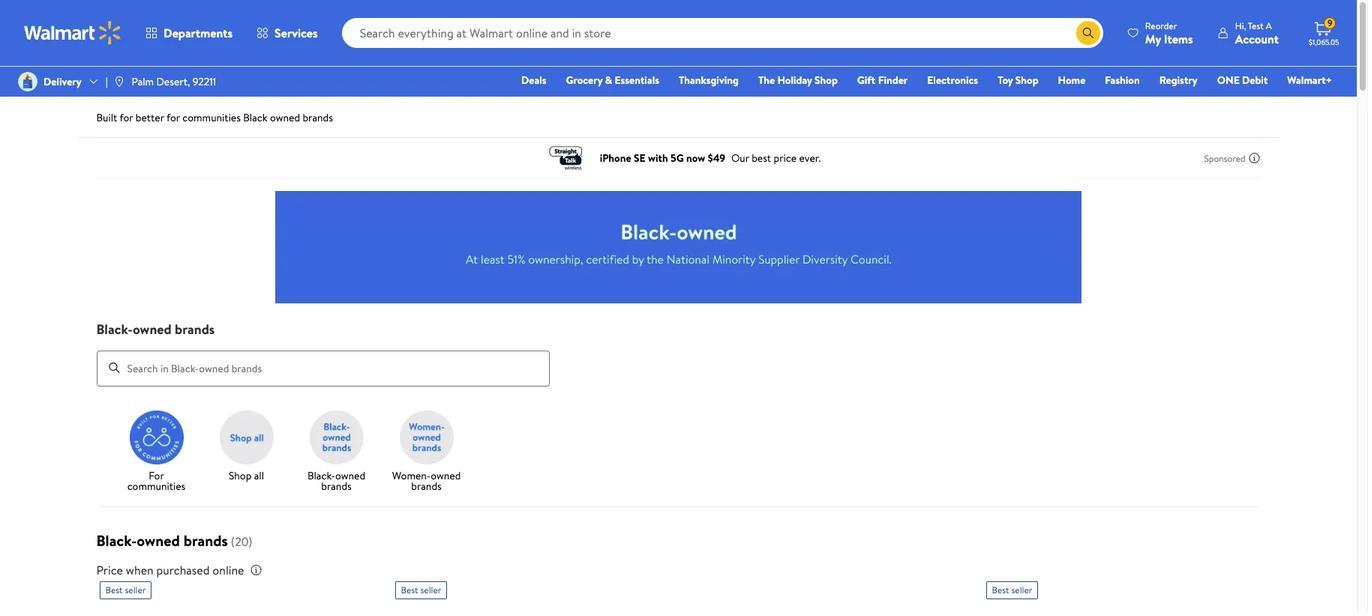 Task type: locate. For each thing, give the bounding box(es) containing it.
owned inside women-owned brands
[[431, 469, 461, 484]]

1 horizontal spatial for
[[166, 110, 180, 125]]

black- down "black-owned brands��" image
[[308, 469, 335, 484]]

electronics
[[927, 73, 978, 88]]

black-
[[96, 320, 133, 339], [308, 469, 335, 484], [96, 531, 137, 551]]

one debit
[[1217, 73, 1268, 88]]

women-
[[392, 469, 431, 484]]

fashion link
[[1099, 72, 1147, 89]]

Black-owned brands search field
[[78, 320, 1279, 387]]

 image
[[18, 72, 38, 92], [114, 76, 126, 88]]

reorder
[[1145, 19, 1177, 32]]

1 vertical spatial black-owned brands
[[308, 469, 365, 494]]

0 horizontal spatial seller
[[125, 584, 146, 597]]

thanksgiving link
[[672, 72, 746, 89]]

|
[[106, 74, 108, 89]]

toy shop
[[998, 73, 1039, 88]]

clear search field text image
[[1058, 27, 1070, 39]]

grocery & essentials
[[566, 73, 659, 88]]

online
[[213, 562, 244, 579]]

brands inside black-owned brands search field
[[175, 320, 215, 339]]

search image
[[108, 362, 120, 374]]

1 horizontal spatial best seller
[[401, 584, 441, 597]]

price when purchased online
[[96, 562, 244, 579]]

registry
[[1160, 73, 1198, 88]]

legal information image
[[250, 565, 262, 577]]

1 best seller from the left
[[105, 584, 146, 597]]

black-owned brands inside search field
[[96, 320, 215, 339]]

2 best seller from the left
[[401, 584, 441, 597]]

black-owned brands down "black-owned brands��" image
[[308, 469, 365, 494]]

for communities link
[[117, 411, 195, 495]]

$1,065.05
[[1309, 37, 1340, 47]]

 image left delivery
[[18, 72, 38, 92]]

3 seller from the left
[[1012, 584, 1033, 597]]

grocery
[[566, 73, 603, 88]]

account
[[1235, 30, 1279, 47]]

communities down for communities�� image
[[127, 479, 186, 494]]

black- inside search field
[[96, 320, 133, 339]]

Search in Black-owned brands search field
[[96, 351, 550, 387]]

best
[[105, 584, 123, 597], [401, 584, 418, 597], [992, 584, 1010, 597]]

&
[[605, 73, 612, 88]]

communities down 92211
[[183, 110, 241, 125]]

2 horizontal spatial best
[[992, 584, 1010, 597]]

black-owned brands link
[[297, 411, 375, 495]]

shop right toy
[[1016, 73, 1039, 88]]

0 horizontal spatial black-owned brands
[[96, 320, 215, 339]]

shop right holiday
[[815, 73, 838, 88]]

0 vertical spatial black-
[[96, 320, 133, 339]]

black- inside black-owned brands
[[308, 469, 335, 484]]

black- up search icon at the left of page
[[96, 320, 133, 339]]

0 vertical spatial black-owned brands
[[96, 320, 215, 339]]

black-owned brands
[[96, 320, 215, 339], [308, 469, 365, 494]]

owned inside search field
[[133, 320, 172, 339]]

0 horizontal spatial for
[[120, 110, 133, 125]]

2 for from the left
[[166, 110, 180, 125]]

1 seller from the left
[[125, 584, 146, 597]]

built for better for communities black owned brands
[[96, 110, 333, 125]]

1 horizontal spatial black-owned brands
[[308, 469, 365, 494]]

debit
[[1242, 73, 1268, 88]]

2 seller from the left
[[420, 584, 441, 597]]

walmart image
[[24, 21, 122, 45]]

3 best seller from the left
[[992, 584, 1033, 597]]

gift finder link
[[851, 72, 915, 89]]

women-owned brands image
[[399, 411, 454, 465]]

for right built
[[120, 110, 133, 125]]

for communities�� image
[[129, 411, 183, 465]]

2 horizontal spatial seller
[[1012, 584, 1033, 597]]

1 best from the left
[[105, 584, 123, 597]]

one
[[1217, 73, 1240, 88]]

all
[[254, 469, 264, 484]]

(20)
[[231, 534, 252, 550]]

electronics link
[[921, 72, 985, 89]]

brands
[[303, 110, 333, 125], [175, 320, 215, 339], [321, 479, 352, 494], [411, 479, 442, 494], [184, 531, 228, 551]]

 image right |
[[114, 76, 126, 88]]

1 horizontal spatial seller
[[420, 584, 441, 597]]

for right better
[[166, 110, 180, 125]]

hi,
[[1235, 19, 1246, 32]]

2 best from the left
[[401, 584, 418, 597]]

 image for delivery
[[18, 72, 38, 92]]

1 horizontal spatial best
[[401, 584, 418, 597]]

2 horizontal spatial best seller
[[992, 584, 1033, 597]]

palm
[[132, 74, 154, 89]]

the holiday shop link
[[752, 72, 845, 89]]

shop
[[815, 73, 838, 88], [1016, 73, 1039, 88], [229, 469, 252, 484]]

black-owned brands up search icon at the left of page
[[96, 320, 215, 339]]

shop left all
[[229, 469, 252, 484]]

for communities
[[127, 469, 186, 494]]

communities
[[183, 110, 241, 125], [127, 479, 186, 494]]

1 vertical spatial black-
[[308, 469, 335, 484]]

for
[[120, 110, 133, 125], [166, 110, 180, 125]]

women-owned brands link
[[387, 411, 466, 495]]

best seller
[[105, 584, 146, 597], [401, 584, 441, 597], [992, 584, 1033, 597]]

shop all link
[[207, 411, 285, 484]]

hi, test a account
[[1235, 19, 1279, 47]]

desert,
[[156, 74, 190, 89]]

departments button
[[134, 15, 245, 51]]

0 horizontal spatial best seller
[[105, 584, 146, 597]]

black-owned brands (20)
[[96, 531, 252, 551]]

black-owned. at least fifty-one percent��ownership, certified by the national minority supplier diversity council�� image
[[276, 191, 1082, 304]]

1 horizontal spatial  image
[[114, 76, 126, 88]]

0 horizontal spatial best
[[105, 584, 123, 597]]

black
[[243, 110, 267, 125]]

owned
[[270, 110, 300, 125], [133, 320, 172, 339], [335, 469, 365, 484], [431, 469, 461, 484], [137, 531, 180, 551]]

0 horizontal spatial  image
[[18, 72, 38, 92]]

3 best from the left
[[992, 584, 1010, 597]]

seller
[[125, 584, 146, 597], [420, 584, 441, 597], [1012, 584, 1033, 597]]

essentials
[[615, 73, 659, 88]]

black- up price
[[96, 531, 137, 551]]

gift finder
[[857, 73, 908, 88]]

departments
[[164, 25, 233, 41]]

when
[[126, 562, 154, 579]]

brands inside black-owned brands
[[321, 479, 352, 494]]



Task type: describe. For each thing, give the bounding box(es) containing it.
women-owned brands
[[392, 469, 461, 494]]

toy
[[998, 73, 1013, 88]]

brands inside women-owned brands
[[411, 479, 442, 494]]

better
[[136, 110, 164, 125]]

Search search field
[[342, 18, 1103, 48]]

 image for palm desert, 92211
[[114, 76, 126, 88]]

finder
[[878, 73, 908, 88]]

9 $1,065.05
[[1309, 17, 1340, 47]]

walmart+
[[1288, 73, 1332, 88]]

2 horizontal spatial shop
[[1016, 73, 1039, 88]]

purchased
[[156, 562, 210, 579]]

search icon image
[[1082, 27, 1094, 39]]

built
[[96, 110, 117, 125]]

deals
[[521, 73, 547, 88]]

delivery
[[44, 74, 82, 89]]

shop all
[[229, 469, 264, 484]]

9
[[1328, 17, 1333, 29]]

for
[[149, 469, 164, 484]]

92211
[[193, 74, 216, 89]]

gift
[[857, 73, 876, 88]]

test
[[1248, 19, 1264, 32]]

holiday
[[778, 73, 812, 88]]

home link
[[1051, 72, 1093, 89]]

registry link
[[1153, 72, 1205, 89]]

0 horizontal spatial shop
[[229, 469, 252, 484]]

one debit link
[[1211, 72, 1275, 89]]

1 vertical spatial communities
[[127, 479, 186, 494]]

the holiday shop
[[758, 73, 838, 88]]

price
[[96, 562, 123, 579]]

toy shop link
[[991, 72, 1045, 89]]

grocery & essentials link
[[559, 72, 666, 89]]

deals link
[[515, 72, 553, 89]]

2 vertical spatial black-
[[96, 531, 137, 551]]

thanksgiving
[[679, 73, 739, 88]]

owned inside black-owned brands
[[335, 469, 365, 484]]

black-owned brands�� image
[[309, 411, 363, 465]]

reorder my items
[[1145, 19, 1193, 47]]

my
[[1145, 30, 1161, 47]]

services
[[275, 25, 318, 41]]

1 horizontal spatial shop
[[815, 73, 838, 88]]

fashion
[[1105, 73, 1140, 88]]

black-owned brands inside 'link'
[[308, 469, 365, 494]]

shop all�� image
[[219, 411, 273, 465]]

items
[[1164, 30, 1193, 47]]

0 vertical spatial communities
[[183, 110, 241, 125]]

home
[[1058, 73, 1086, 88]]

the
[[758, 73, 775, 88]]

1 for from the left
[[120, 110, 133, 125]]

services button
[[245, 15, 330, 51]]

a
[[1266, 19, 1272, 32]]

walmart+ link
[[1281, 72, 1339, 89]]

Walmart Site-Wide search field
[[342, 18, 1103, 48]]

sponsored
[[1204, 152, 1246, 165]]

palm desert, 92211
[[132, 74, 216, 89]]



Task type: vqa. For each thing, say whether or not it's contained in the screenshot.
by
no



